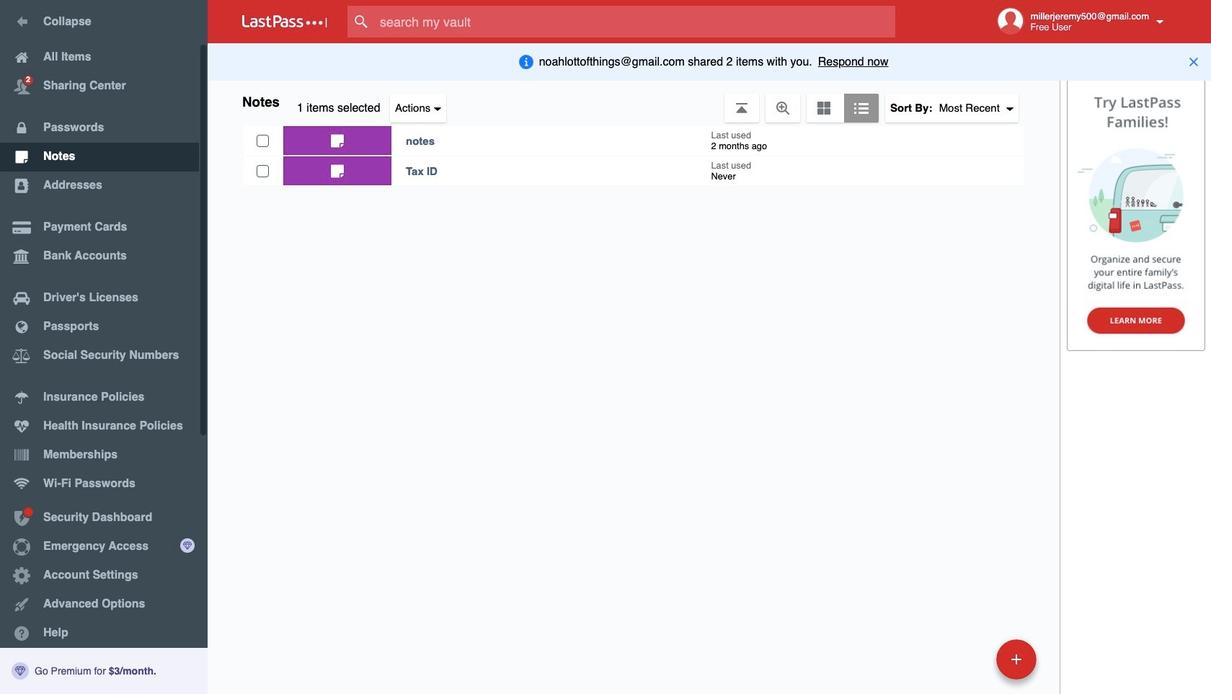Task type: describe. For each thing, give the bounding box(es) containing it.
vault options navigation
[[208, 79, 1060, 123]]

lastpass image
[[242, 15, 327, 28]]

main navigation navigation
[[0, 0, 208, 695]]

new item element
[[898, 639, 1042, 680]]

Search search field
[[348, 6, 924, 38]]



Task type: vqa. For each thing, say whether or not it's contained in the screenshot.
caret right Image
no



Task type: locate. For each thing, give the bounding box(es) containing it.
new item navigation
[[898, 635, 1046, 695]]

search my vault text field
[[348, 6, 924, 38]]



